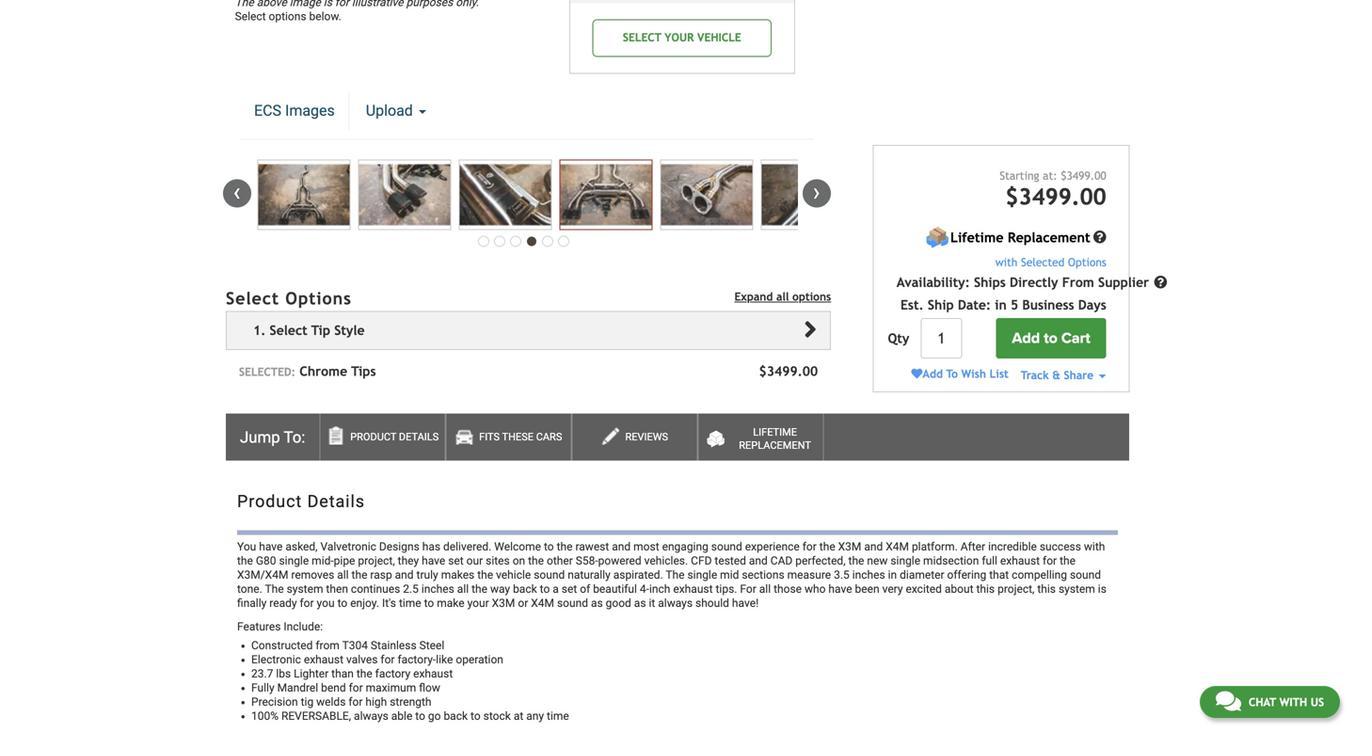 Task type: describe. For each thing, give the bounding box(es) containing it.
aspirated.
[[613, 568, 663, 582]]

images
[[285, 102, 335, 119]]

time inside you have asked, valvetronic designs has delivered. welcome to the rawest and most engaging sound experience for the x3m and x4m platform. after incredible success with the g80 single mid-pipe project, they have set our sites on the other s58-powered vehicles. cfd tested and cad perfected, the new single midsection full exhaust for the x3m/x4m removes all the rasp and truly makes the vehicle sound naturally aspirated. the single mid sections measure 3.5 inches in diameter offering that compelling sound tone. the system then continues 2.5 inches all the way back to a set of beautiful 4-inch exhaust tips. for all those who have been very excited about this project, this system is finally ready for you to enjoy. it's time to make your x3m or x4m sound as good as it always should have!
[[399, 597, 421, 610]]

exhaust down from
[[304, 653, 343, 666]]

vehicles.
[[644, 554, 688, 567]]

for down than
[[349, 681, 363, 694]]

5 es#4508714 - f9798polishcatba - valved sport cat-back exhaust system - polished - f97/f98 x3m/x4m - choose from multiple tip styles - valvetronic designs - bmw image from the left
[[660, 159, 753, 230]]

welds
[[316, 695, 346, 709]]

and up 'new'
[[864, 540, 883, 553]]

high
[[365, 695, 387, 709]]

chrome
[[299, 364, 347, 379]]

starting at: $ 3499.00 3499.00
[[1000, 169, 1106, 210]]

beautiful
[[593, 582, 637, 596]]

your
[[467, 597, 489, 610]]

and up "sections"
[[749, 554, 768, 567]]

options for selected options
[[1068, 255, 1106, 269]]

stainless
[[371, 639, 417, 652]]

sound up a
[[534, 568, 565, 582]]

able
[[391, 709, 412, 723]]

sections
[[742, 568, 784, 582]]

question circle image for lifetime replacement
[[1093, 231, 1106, 244]]

mid
[[720, 568, 739, 582]]

success
[[1040, 540, 1081, 553]]

2.5
[[403, 582, 419, 596]]

that
[[989, 568, 1009, 582]]

3 es#4508714 - f9798polishcatba - valved sport cat-back exhaust system - polished - f97/f98 x3m/x4m - choose from multiple tip styles - valvetronic designs - bmw image from the left
[[459, 159, 552, 230]]

then
[[326, 582, 348, 596]]

to down then
[[337, 597, 347, 610]]

t304
[[342, 639, 368, 652]]

rawest
[[575, 540, 609, 553]]

valves
[[346, 653, 378, 666]]

measure
[[787, 568, 831, 582]]

sound up is
[[1070, 568, 1101, 582]]

select for select options
[[226, 288, 279, 308]]

track & share button
[[1021, 368, 1106, 382]]

the up the 3.5
[[848, 554, 864, 567]]

0 vertical spatial replacement
[[1008, 230, 1090, 245]]

1 vertical spatial product
[[237, 492, 302, 512]]

naturally
[[568, 568, 610, 582]]

1 horizontal spatial lifetime
[[950, 230, 1004, 245]]

3.5
[[834, 568, 849, 582]]

1 vertical spatial inches
[[421, 582, 454, 596]]

and up powered
[[612, 540, 631, 553]]

they have
[[398, 554, 445, 567]]

those
[[774, 582, 802, 596]]

compelling
[[1012, 568, 1067, 582]]

product inside "link"
[[350, 431, 396, 443]]

select options below.
[[235, 10, 341, 23]]

upload
[[366, 102, 417, 119]]

on
[[513, 554, 525, 567]]

2 horizontal spatial single
[[891, 554, 920, 567]]

for left you
[[300, 597, 314, 610]]

ship
[[928, 297, 954, 312]]

qty
[[888, 331, 909, 346]]

tig
[[301, 695, 314, 709]]

go
[[428, 709, 441, 723]]

starting
[[1000, 169, 1039, 182]]

incredible
[[988, 540, 1037, 553]]

exhaust up flow
[[413, 667, 453, 680]]

1 vertical spatial replacement
[[739, 439, 811, 451]]

any
[[526, 709, 544, 723]]

the up your
[[472, 582, 487, 596]]

back inside features include: constructed from t304 stainless steel electronic exhaust valves for factory-like operation 23.7 lbs lighter than the factory exhaust fully mandrel bend for maximum flow precision tig welds for high strength 100% reversable, always able to go back to stock at any time
[[444, 709, 468, 723]]

‹
[[233, 179, 241, 204]]

$
[[1061, 169, 1067, 182]]

add to cart
[[1012, 329, 1090, 347]]

tips.
[[716, 582, 737, 596]]

est.
[[901, 297, 924, 312]]

options for select
[[269, 10, 306, 23]]

4 es#4508714 - f9798polishcatba - valved sport cat-back exhaust system - polished - f97/f98 x3m/x4m - choose from multiple tip styles - valvetronic designs - bmw image from the left
[[559, 159, 653, 230]]

removes
[[291, 568, 334, 582]]

to left go
[[415, 709, 425, 723]]

selected: chrome tips
[[239, 364, 376, 379]]

time inside features include: constructed from t304 stainless steel electronic exhaust valves for factory-like operation 23.7 lbs lighter than the factory exhaust fully mandrel bend for maximum flow precision tig welds for high strength 100% reversable, always able to go back to stock at any time
[[547, 709, 569, 723]]

or
[[518, 597, 528, 610]]

heart image
[[911, 368, 923, 379]]

0 horizontal spatial single
[[279, 554, 309, 567]]

chat
[[1249, 695, 1276, 709]]

to left a
[[540, 582, 550, 596]]

selected:
[[239, 365, 296, 378]]

powered
[[598, 554, 641, 567]]

product details link
[[319, 414, 445, 461]]

cars
[[536, 431, 562, 443]]

at
[[514, 709, 523, 723]]

features
[[237, 620, 281, 633]]

tips
[[351, 364, 376, 379]]

fits
[[479, 431, 500, 443]]

your
[[665, 31, 694, 44]]

ships
[[974, 275, 1006, 290]]

5
[[1011, 297, 1018, 312]]

the down success
[[1060, 554, 1076, 567]]

factory
[[375, 667, 410, 680]]

designs
[[379, 540, 419, 553]]

factory-
[[398, 653, 436, 666]]

the down you on the bottom of the page
[[237, 554, 253, 567]]

selected
[[1021, 255, 1065, 269]]

the inside features include: constructed from t304 stainless steel electronic exhaust valves for factory-like operation 23.7 lbs lighter than the factory exhaust fully mandrel bend for maximum flow precision tig welds for high strength 100% reversable, always able to go back to stock at any time
[[356, 667, 372, 680]]

100%
[[251, 709, 279, 723]]

about
[[945, 582, 973, 596]]

platform.
[[912, 540, 958, 553]]

comments image
[[1216, 690, 1241, 712]]

reversable,
[[281, 709, 351, 723]]

options for select options
[[285, 288, 352, 308]]

excited
[[906, 582, 942, 596]]

bend
[[321, 681, 346, 694]]

0 vertical spatial 3499.00
[[1067, 169, 1106, 182]]

product details inside "link"
[[350, 431, 439, 443]]

1 es#4508714 - f9798polishcatba - valved sport cat-back exhaust system - polished - f97/f98 x3m/x4m - choose from multiple tip styles - valvetronic designs - bmw image from the left
[[257, 159, 351, 230]]

include:
[[284, 620, 323, 633]]

than
[[331, 667, 354, 680]]

vehicle
[[697, 31, 741, 44]]

list
[[990, 367, 1009, 380]]

x3m/x4m
[[237, 568, 288, 582]]

diameter
[[900, 568, 944, 582]]

› link
[[803, 179, 831, 207]]

the down pipe
[[352, 568, 367, 582]]

availability:
[[897, 275, 970, 290]]

track
[[1021, 368, 1049, 382]]

question circle image for ships directly from supplier
[[1154, 276, 1167, 289]]

strength
[[390, 695, 431, 709]]

6 es#4508714 - f9798polishcatba - valved sport cat-back exhaust system - polished - f97/f98 x3m/x4m - choose from multiple tip styles - valvetronic designs - bmw image from the left
[[761, 159, 854, 230]]

details inside "link"
[[399, 431, 439, 443]]

fully
[[251, 681, 274, 694]]

1 vertical spatial details
[[307, 492, 365, 512]]



Task type: vqa. For each thing, say whether or not it's contained in the screenshot.
engaging
yes



Task type: locate. For each thing, give the bounding box(es) containing it.
x3m up the 3.5
[[838, 540, 861, 553]]

track & share
[[1021, 368, 1097, 382]]

sound
[[711, 540, 742, 553], [534, 568, 565, 582], [1070, 568, 1101, 582], [557, 597, 588, 610]]

0 horizontal spatial product
[[237, 492, 302, 512]]

this down that
[[976, 582, 995, 596]]

of
[[580, 582, 590, 596]]

to up other
[[544, 540, 554, 553]]

options up chrome
[[285, 288, 352, 308]]

0 vertical spatial add
[[1012, 329, 1040, 347]]

system down removes
[[287, 582, 323, 596]]

supplier
[[1098, 275, 1149, 290]]

question circle image up selected options
[[1093, 231, 1106, 244]]

0 vertical spatial question circle image
[[1093, 231, 1106, 244]]

0 horizontal spatial options
[[285, 288, 352, 308]]

0 vertical spatial always
[[658, 597, 693, 610]]

details up valvetronic
[[307, 492, 365, 512]]

2 vertical spatial select
[[226, 288, 279, 308]]

and
[[612, 540, 631, 553], [864, 540, 883, 553], [749, 554, 768, 567], [395, 568, 414, 582]]

0 vertical spatial options
[[269, 10, 306, 23]]

2 system from the left
[[1059, 582, 1095, 596]]

have down the 3.5
[[828, 582, 852, 596]]

1 vertical spatial set
[[562, 582, 577, 596]]

1 horizontal spatial details
[[399, 431, 439, 443]]

operation
[[456, 653, 503, 666]]

1 as from the left
[[591, 597, 603, 610]]

asked,
[[285, 540, 318, 553]]

options left below.
[[269, 10, 306, 23]]

project, up rasp
[[358, 554, 395, 567]]

1 horizontal spatial options
[[792, 290, 831, 303]]

0 horizontal spatial add
[[923, 367, 943, 380]]

time down 2.5 at the bottom of page
[[399, 597, 421, 610]]

add inside add to cart button
[[1012, 329, 1040, 347]]

0 horizontal spatial as
[[591, 597, 603, 610]]

selected options
[[1021, 255, 1106, 269]]

with left 'us'
[[1279, 695, 1307, 709]]

1 horizontal spatial add
[[1012, 329, 1040, 347]]

set up makes
[[448, 554, 464, 567]]

add down 5
[[1012, 329, 1040, 347]]

fits these cars
[[479, 431, 562, 443]]

est. ship date: in 5 business days
[[901, 297, 1106, 312]]

1 vertical spatial options
[[792, 290, 831, 303]]

0 horizontal spatial time
[[399, 597, 421, 610]]

0 horizontal spatial x3m
[[492, 597, 515, 610]]

2 as from the left
[[634, 597, 646, 610]]

product up you on the bottom of the page
[[237, 492, 302, 512]]

chat with us link
[[1200, 686, 1340, 718]]

0 horizontal spatial always
[[354, 709, 388, 723]]

exhaust down incredible
[[1000, 554, 1040, 567]]

way
[[490, 582, 510, 596]]

0 vertical spatial x3m
[[838, 540, 861, 553]]

to left cart on the top right of page
[[1044, 329, 1057, 347]]

welcome
[[494, 540, 541, 553]]

business
[[1022, 297, 1074, 312]]

select up selected:
[[226, 288, 279, 308]]

1 vertical spatial x3m
[[492, 597, 515, 610]]

this down compelling
[[1037, 582, 1056, 596]]

1 vertical spatial back
[[444, 709, 468, 723]]

good
[[606, 597, 631, 610]]

product down tips
[[350, 431, 396, 443]]

0 horizontal spatial question circle image
[[1093, 231, 1106, 244]]

add for add to cart
[[1012, 329, 1040, 347]]

1 vertical spatial product details
[[237, 492, 365, 512]]

make
[[437, 597, 464, 610]]

in left 5
[[995, 297, 1007, 312]]

select left your
[[623, 31, 661, 44]]

1 horizontal spatial single
[[687, 568, 717, 582]]

1 vertical spatial time
[[547, 709, 569, 723]]

exhaust
[[1000, 554, 1040, 567], [673, 582, 713, 596], [304, 653, 343, 666], [413, 667, 453, 680]]

always inside features include: constructed from t304 stainless steel electronic exhaust valves for factory-like operation 23.7 lbs lighter than the factory exhaust fully mandrel bend for maximum flow precision tig welds for high strength 100% reversable, always able to go back to stock at any time
[[354, 709, 388, 723]]

1 horizontal spatial x3m
[[838, 540, 861, 553]]

1 vertical spatial always
[[354, 709, 388, 723]]

1 horizontal spatial product
[[350, 431, 396, 443]]

these
[[502, 431, 534, 443]]

0 horizontal spatial details
[[307, 492, 365, 512]]

features include: constructed from t304 stainless steel electronic exhaust valves for factory-like operation 23.7 lbs lighter than the factory exhaust fully mandrel bend for maximum flow precision tig welds for high strength 100% reversable, always able to go back to stock at any time
[[237, 620, 569, 723]]

constructed
[[251, 639, 313, 652]]

2 es#4508714 - f9798polishcatba - valved sport cat-back exhaust system - polished - f97/f98 x3m/x4m - choose from multiple tip styles - valvetronic designs - bmw image from the left
[[358, 159, 451, 230]]

0 horizontal spatial with
[[1084, 540, 1105, 553]]

single up diameter at the bottom of page
[[891, 554, 920, 567]]

0 horizontal spatial replacement
[[739, 439, 811, 451]]

in
[[995, 297, 1007, 312], [888, 568, 897, 582]]

cad
[[770, 554, 793, 567]]

0 vertical spatial lifetime replacement
[[950, 230, 1090, 245]]

delivered.
[[443, 540, 491, 553]]

as left it
[[634, 597, 646, 610]]

the right on
[[528, 554, 544, 567]]

0 vertical spatial select
[[235, 10, 266, 23]]

0 horizontal spatial system
[[287, 582, 323, 596]]

for left "high"
[[349, 695, 363, 709]]

availability: ships directly from supplier
[[897, 275, 1153, 290]]

0 vertical spatial inches
[[852, 568, 885, 582]]

sound down of
[[557, 597, 588, 610]]

has
[[422, 540, 440, 553]]

single down 'asked,'
[[279, 554, 309, 567]]

1 horizontal spatial project,
[[998, 582, 1035, 596]]

as left "good"
[[591, 597, 603, 610]]

ecs images link
[[240, 92, 349, 129]]

product details down tips
[[350, 431, 439, 443]]

1 vertical spatial add
[[923, 367, 943, 380]]

4-
[[640, 582, 649, 596]]

1 vertical spatial in
[[888, 568, 897, 582]]

always inside you have asked, valvetronic designs has delivered. welcome to the rawest and most engaging sound experience for the x3m and x4m platform. after incredible success with the g80 single mid-pipe project, they have set our sites on the other s58-powered vehicles. cfd tested and cad perfected, the new single midsection full exhaust for the x3m/x4m removes all the rasp and truly makes the vehicle sound naturally aspirated. the single mid sections measure 3.5 inches in diameter offering that compelling sound tone. the system then continues 2.5 inches all the way back to a set of beautiful 4-inch exhaust tips. for all those who have been very excited about this project, this system is finally ready for you to enjoy. it's time to make your x3m or x4m sound as good as it always should have!
[[658, 597, 693, 610]]

1 vertical spatial question circle image
[[1154, 276, 1167, 289]]

inches down truly
[[421, 582, 454, 596]]

0 horizontal spatial the
[[265, 582, 284, 596]]

1 system from the left
[[287, 582, 323, 596]]

precision
[[251, 695, 298, 709]]

0 horizontal spatial inches
[[421, 582, 454, 596]]

product
[[350, 431, 396, 443], [237, 492, 302, 512]]

a
[[553, 582, 559, 596]]

&
[[1052, 368, 1060, 382]]

0 vertical spatial back
[[513, 582, 537, 596]]

angle right image
[[804, 316, 817, 343]]

1 horizontal spatial always
[[658, 597, 693, 610]]

0 vertical spatial x4m
[[886, 540, 909, 553]]

chat with us
[[1249, 695, 1324, 709]]

0 vertical spatial options
[[1068, 255, 1106, 269]]

sound up tested on the bottom right of the page
[[711, 540, 742, 553]]

full
[[982, 554, 997, 567]]

the up perfected, on the bottom right of page
[[819, 540, 835, 553]]

steel
[[419, 639, 444, 652]]

back inside you have asked, valvetronic designs has delivered. welcome to the rawest and most engaging sound experience for the x3m and x4m platform. after incredible success with the g80 single mid-pipe project, they have set our sites on the other s58-powered vehicles. cfd tested and cad perfected, the new single midsection full exhaust for the x3m/x4m removes all the rasp and truly makes the vehicle sound naturally aspirated. the single mid sections measure 3.5 inches in diameter offering that compelling sound tone. the system then continues 2.5 inches all the way back to a set of beautiful 4-inch exhaust tips. for all those who have been very excited about this project, this system is finally ready for you to enjoy. it's time to make your x3m or x4m sound as good as it always should have!
[[513, 582, 537, 596]]

None text field
[[921, 318, 962, 359]]

g80
[[256, 554, 276, 567]]

to left make
[[424, 597, 434, 610]]

1 horizontal spatial question circle image
[[1154, 276, 1167, 289]]

0 vertical spatial time
[[399, 597, 421, 610]]

back up the or
[[513, 582, 537, 596]]

tested
[[715, 554, 746, 567]]

1 horizontal spatial x4m
[[886, 540, 909, 553]]

is
[[1098, 582, 1107, 596]]

you have asked, valvetronic designs has delivered. welcome to the rawest and most engaging sound experience for the x3m and x4m platform. after incredible success with the g80 single mid-pipe project, they have set our sites on the other s58-powered vehicles. cfd tested and cad perfected, the new single midsection full exhaust for the x3m/x4m removes all the rasp and truly makes the vehicle sound naturally aspirated. the single mid sections measure 3.5 inches in diameter offering that compelling sound tone. the system then continues 2.5 inches all the way back to a set of beautiful 4-inch exhaust tips. for all those who have been very excited about this project, this system is finally ready for you to enjoy. it's time to make your x3m or x4m sound as good as it always should have!
[[237, 540, 1107, 610]]

the down our
[[477, 568, 493, 582]]

to inside button
[[1044, 329, 1057, 347]]

to left stock
[[471, 709, 481, 723]]

midsection
[[923, 554, 979, 567]]

0 horizontal spatial this
[[976, 582, 995, 596]]

single down the 'cfd'
[[687, 568, 717, 582]]

add for add to wish list
[[923, 367, 943, 380]]

0 vertical spatial the
[[666, 568, 685, 582]]

details left fits at the left bottom of the page
[[399, 431, 439, 443]]

0 vertical spatial set
[[448, 554, 464, 567]]

always down the inch
[[658, 597, 693, 610]]

this product is lifetime replacement eligible image
[[925, 226, 949, 249]]

options up the from
[[1068, 255, 1106, 269]]

select left below.
[[235, 10, 266, 23]]

1 vertical spatial lifetime replacement
[[739, 426, 811, 451]]

for
[[740, 582, 756, 596]]

question circle image right the supplier
[[1154, 276, 1167, 289]]

0 horizontal spatial lifetime
[[753, 426, 797, 438]]

for up perfected, on the bottom right of page
[[802, 540, 817, 553]]

0 vertical spatial project,
[[358, 554, 395, 567]]

and up 2.5 at the bottom of page
[[395, 568, 414, 582]]

back right go
[[444, 709, 468, 723]]

cart
[[1061, 329, 1090, 347]]

1 vertical spatial the
[[265, 582, 284, 596]]

1 vertical spatial with
[[1279, 695, 1307, 709]]

most
[[633, 540, 659, 553]]

vehicle
[[496, 568, 531, 582]]

for up compelling
[[1043, 554, 1057, 567]]

1 horizontal spatial with
[[1279, 695, 1307, 709]]

0 horizontal spatial back
[[444, 709, 468, 723]]

project, down that
[[998, 582, 1035, 596]]

1 horizontal spatial set
[[562, 582, 577, 596]]

flow
[[419, 681, 440, 694]]

you
[[237, 540, 256, 553]]

0 horizontal spatial have
[[259, 540, 283, 553]]

select for select your vehicle
[[623, 31, 661, 44]]

system left is
[[1059, 582, 1095, 596]]

3499.00 down "$"
[[1019, 184, 1106, 210]]

2 this from the left
[[1037, 582, 1056, 596]]

the down valves
[[356, 667, 372, 680]]

1 horizontal spatial the
[[666, 568, 685, 582]]

1 vertical spatial options
[[285, 288, 352, 308]]

inches
[[852, 568, 885, 582], [421, 582, 454, 596]]

with right success
[[1084, 540, 1105, 553]]

1 horizontal spatial time
[[547, 709, 569, 723]]

it
[[649, 597, 655, 610]]

0 horizontal spatial set
[[448, 554, 464, 567]]

1 horizontal spatial as
[[634, 597, 646, 610]]

add left to
[[923, 367, 943, 380]]

reviews
[[625, 431, 668, 443]]

0 horizontal spatial lifetime replacement
[[739, 426, 811, 451]]

0 vertical spatial product details
[[350, 431, 439, 443]]

makes
[[441, 568, 475, 582]]

1 horizontal spatial options
[[1068, 255, 1106, 269]]

1 horizontal spatial lifetime replacement
[[950, 230, 1090, 245]]

have!
[[732, 597, 759, 610]]

es#4508714 - f9798polishcatba - valved sport cat-back exhaust system - polished - f97/f98 x3m/x4m - choose from multiple tip styles - valvetronic designs - bmw image
[[257, 159, 351, 230], [358, 159, 451, 230], [459, 159, 552, 230], [559, 159, 653, 230], [660, 159, 753, 230], [761, 159, 854, 230]]

for up factory
[[381, 653, 395, 666]]

time right the any
[[547, 709, 569, 723]]

1 horizontal spatial in
[[995, 297, 1007, 312]]

question circle image
[[1093, 231, 1106, 244], [1154, 276, 1167, 289]]

1 vertical spatial project,
[[998, 582, 1035, 596]]

engaging
[[662, 540, 708, 553]]

1 vertical spatial select
[[623, 31, 661, 44]]

add to wish list
[[923, 367, 1009, 380]]

1 horizontal spatial back
[[513, 582, 537, 596]]

1 horizontal spatial replacement
[[1008, 230, 1090, 245]]

1 horizontal spatial inches
[[852, 568, 885, 582]]

mandrel
[[277, 681, 318, 694]]

options for all
[[792, 290, 831, 303]]

options up the angle right icon
[[792, 290, 831, 303]]

x4m down a
[[531, 597, 554, 610]]

x4m
[[886, 540, 909, 553], [531, 597, 554, 610]]

0 horizontal spatial project,
[[358, 554, 395, 567]]

0 vertical spatial in
[[995, 297, 1007, 312]]

x4m up 'new'
[[886, 540, 909, 553]]

the
[[557, 540, 573, 553], [819, 540, 835, 553], [237, 554, 253, 567], [528, 554, 544, 567], [848, 554, 864, 567], [1060, 554, 1076, 567], [352, 568, 367, 582], [477, 568, 493, 582], [472, 582, 487, 596], [356, 667, 372, 680]]

back
[[513, 582, 537, 596], [444, 709, 468, 723]]

0 horizontal spatial x4m
[[531, 597, 554, 610]]

3499.00
[[1067, 169, 1106, 182], [1019, 184, 1106, 210], [767, 364, 818, 379]]

1 horizontal spatial have
[[828, 582, 852, 596]]

pipe
[[334, 554, 355, 567]]

ecs
[[254, 102, 281, 119]]

1 vertical spatial lifetime
[[753, 426, 797, 438]]

0 vertical spatial lifetime
[[950, 230, 1004, 245]]

x3m down way
[[492, 597, 515, 610]]

‹ link
[[223, 179, 251, 207]]

as
[[591, 597, 603, 610], [634, 597, 646, 610]]

mid-
[[312, 554, 334, 567]]

0 vertical spatial have
[[259, 540, 283, 553]]

the up other
[[557, 540, 573, 553]]

fits these cars link
[[445, 414, 572, 461]]

3499.00 right at:
[[1067, 169, 1106, 182]]

0 horizontal spatial in
[[888, 568, 897, 582]]

tone.
[[237, 582, 262, 596]]

who
[[805, 582, 826, 596]]

select for select options below.
[[235, 10, 266, 23]]

always down "high"
[[354, 709, 388, 723]]

you
[[317, 597, 335, 610]]

directly
[[1010, 275, 1058, 290]]

1 vertical spatial 3499.00
[[1019, 184, 1106, 210]]

lifetime replacement inside lifetime replacement link
[[739, 426, 811, 451]]

3499.00 down the angle right icon
[[767, 364, 818, 379]]

inches up the been in the right of the page
[[852, 568, 885, 582]]

have up g80
[[259, 540, 283, 553]]

0 vertical spatial product
[[350, 431, 396, 443]]

1 vertical spatial have
[[828, 582, 852, 596]]

with inside you have asked, valvetronic designs has delivered. welcome to the rawest and most engaging sound experience for the x3m and x4m platform. after incredible success with the g80 single mid-pipe project, they have set our sites on the other s58-powered vehicles. cfd tested and cad perfected, the new single midsection full exhaust for the x3m/x4m removes all the rasp and truly makes the vehicle sound naturally aspirated. the single mid sections measure 3.5 inches in diameter offering that compelling sound tone. the system then continues 2.5 inches all the way back to a set of beautiful 4-inch exhaust tips. for all those who have been very excited about this project, this system is finally ready for you to enjoy. it's time to make your x3m or x4m sound as good as it always should have!
[[1084, 540, 1105, 553]]

0 vertical spatial details
[[399, 431, 439, 443]]

been
[[855, 582, 879, 596]]

enjoy. it's
[[350, 597, 396, 610]]

the down vehicles.
[[666, 568, 685, 582]]

set
[[448, 554, 464, 567], [562, 582, 577, 596]]

in inside you have asked, valvetronic designs has delivered. welcome to the rawest and most engaging sound experience for the x3m and x4m platform. after incredible success with the g80 single mid-pipe project, they have set our sites on the other s58-powered vehicles. cfd tested and cad perfected, the new single midsection full exhaust for the x3m/x4m removes all the rasp and truly makes the vehicle sound naturally aspirated. the single mid sections measure 3.5 inches in diameter offering that compelling sound tone. the system then continues 2.5 inches all the way back to a set of beautiful 4-inch exhaust tips. for all those who have been very excited about this project, this system is finally ready for you to enjoy. it's time to make your x3m or x4m sound as good as it always should have!
[[888, 568, 897, 582]]

offering
[[947, 568, 986, 582]]

valvetronic
[[320, 540, 376, 553]]

set right a
[[562, 582, 577, 596]]

from
[[1062, 275, 1094, 290]]

system
[[287, 582, 323, 596], [1059, 582, 1095, 596]]

add to wish list link
[[911, 367, 1009, 380]]

us
[[1311, 695, 1324, 709]]

exhaust up should
[[673, 582, 713, 596]]

1 horizontal spatial this
[[1037, 582, 1056, 596]]

the up ready
[[265, 582, 284, 596]]

0 horizontal spatial options
[[269, 10, 306, 23]]

product details up 'asked,'
[[237, 492, 365, 512]]

1 horizontal spatial system
[[1059, 582, 1095, 596]]

in up very on the right
[[888, 568, 897, 582]]

0 vertical spatial with
[[1084, 540, 1105, 553]]

2 vertical spatial 3499.00
[[767, 364, 818, 379]]

1 this from the left
[[976, 582, 995, 596]]



